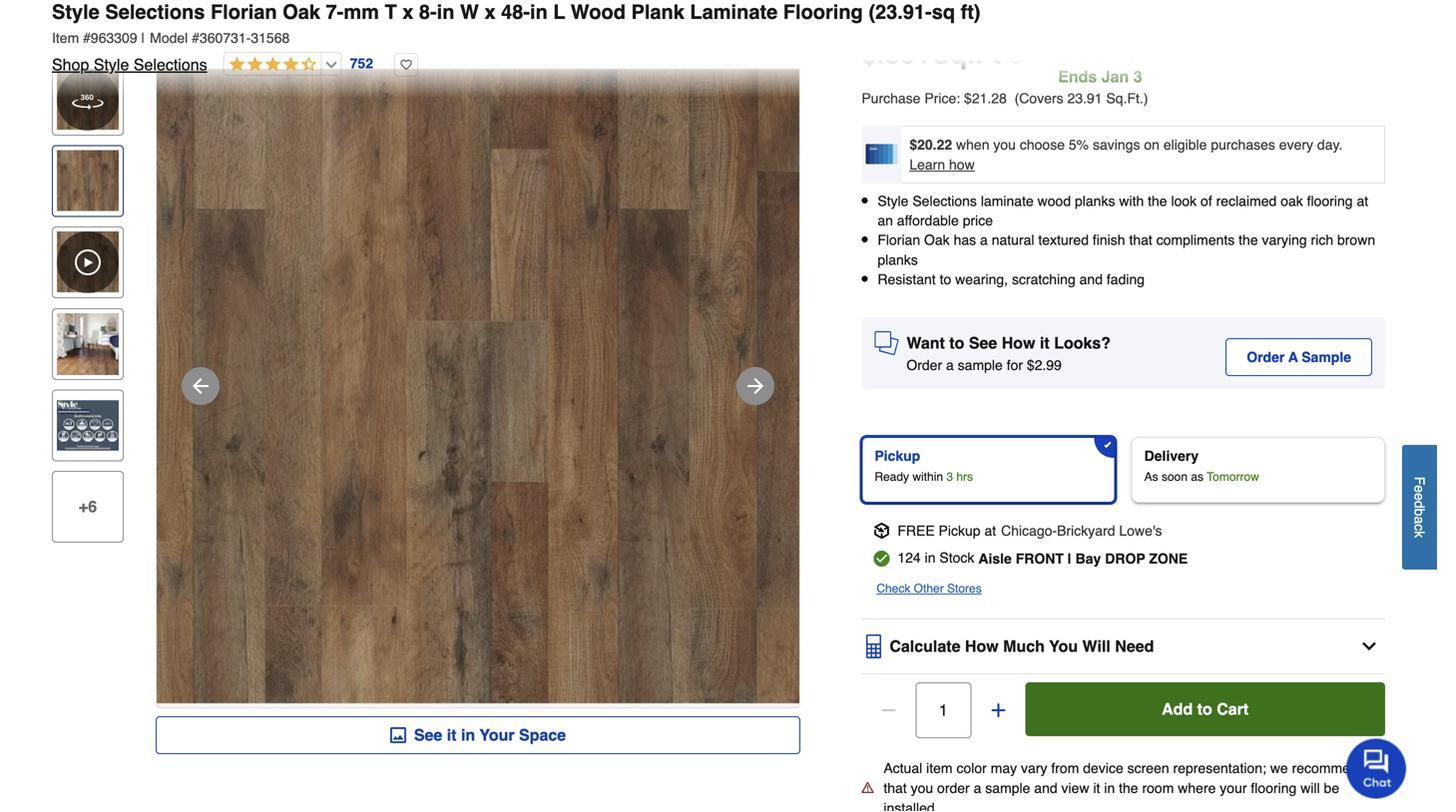 Task type: locate. For each thing, give the bounding box(es) containing it.
1 horizontal spatial x
[[485, 0, 496, 23]]

0 horizontal spatial planks
[[878, 252, 918, 268]]

order left a
[[1247, 349, 1285, 365]]

an
[[878, 213, 893, 229]]

1 vertical spatial 3
[[947, 470, 953, 484]]

1 vertical spatial that
[[884, 781, 907, 797]]

chat invite button image
[[1347, 738, 1407, 799]]

shop
[[52, 55, 89, 74]]

(covers
[[1015, 90, 1064, 106]]

0 vertical spatial pickup
[[875, 448, 921, 464]]

a right has
[[980, 232, 988, 248]]

florian
[[211, 0, 277, 23], [878, 232, 920, 248]]

1 horizontal spatial pickup
[[939, 523, 981, 539]]

oak down affordable
[[924, 232, 950, 248]]

1 vertical spatial pickup
[[939, 523, 981, 539]]

1 horizontal spatial it
[[1040, 334, 1050, 352]]

has
[[954, 232, 976, 248]]

963309
[[91, 30, 137, 46]]

it up 2.99
[[1040, 334, 1050, 352]]

1 vertical spatial to
[[950, 334, 965, 352]]

the right with
[[1148, 193, 1168, 209]]

oak
[[1281, 193, 1303, 209]]

selections up model
[[105, 0, 205, 23]]

see inside want to see how it looks? order a sample for $ 2.99
[[969, 334, 998, 352]]

| left bay
[[1068, 551, 1072, 567]]

1 vertical spatial you
[[911, 781, 933, 797]]

0 vertical spatial see
[[969, 334, 998, 352]]

| left model
[[141, 30, 145, 46]]

pickup inside pickup ready within 3 hrs
[[875, 448, 921, 464]]

drop
[[1105, 551, 1146, 567]]

e
[[1412, 485, 1428, 493], [1412, 493, 1428, 501]]

$4.78
[[1097, 45, 1137, 64]]

f e e d b a c k
[[1412, 477, 1428, 538]]

2 vertical spatial to
[[1198, 700, 1213, 719]]

1 vertical spatial florian
[[878, 232, 920, 248]]

in left 'your'
[[461, 726, 475, 745]]

delivery
[[1145, 448, 1199, 464]]

1 horizontal spatial and
[[1080, 271, 1103, 287]]

2 e from the top
[[1412, 493, 1428, 501]]

0 vertical spatial flooring
[[1307, 193, 1353, 209]]

0 horizontal spatial oak
[[283, 0, 320, 23]]

f
[[1412, 477, 1428, 485]]

1 horizontal spatial order
[[1247, 349, 1285, 365]]

in down device
[[1104, 781, 1115, 797]]

it inside button
[[447, 726, 457, 745]]

0 horizontal spatial see
[[414, 726, 442, 745]]

see right want
[[969, 334, 998, 352]]

0 vertical spatial style
[[52, 0, 100, 23]]

2 horizontal spatial it
[[1093, 781, 1100, 797]]

calculator image
[[862, 635, 886, 659]]

1 vertical spatial planks
[[878, 252, 918, 268]]

you up 'installed'
[[911, 781, 933, 797]]

style selections  #360731-31568 - thumbnail image
[[57, 150, 119, 212]]

1 horizontal spatial that
[[1129, 232, 1153, 248]]

0 vertical spatial selections
[[105, 0, 205, 23]]

/
[[924, 38, 932, 70]]

free
[[898, 523, 935, 539]]

hrs
[[957, 470, 973, 484]]

360731-
[[200, 30, 251, 46]]

f e e d b a c k button
[[1402, 445, 1437, 570]]

space
[[519, 726, 566, 745]]

that down actual
[[884, 781, 907, 797]]

0 horizontal spatial that
[[884, 781, 907, 797]]

varying
[[1262, 232, 1307, 248]]

planks left with
[[1075, 193, 1115, 209]]

a inside want to see how it looks? order a sample for $ 2.99
[[946, 357, 954, 373]]

sq.ft.
[[1106, 90, 1144, 106]]

minus image
[[879, 701, 899, 721]]

0 horizontal spatial order
[[907, 357, 942, 373]]

it left 'your'
[[447, 726, 457, 745]]

Stepper number input field with increment and decrement buttons number field
[[916, 683, 972, 739]]

learn how button
[[910, 155, 975, 175]]

in right 124
[[925, 550, 936, 566]]

planks
[[1075, 193, 1115, 209], [878, 252, 918, 268]]

at up brown
[[1357, 193, 1369, 209]]

x right 'w'
[[485, 0, 496, 23]]

1 horizontal spatial flooring
[[1307, 193, 1353, 209]]

0 vertical spatial florian
[[211, 0, 277, 23]]

a inside button
[[1412, 516, 1428, 524]]

(23.91-
[[869, 0, 932, 23]]

0 horizontal spatial the
[[1119, 781, 1139, 797]]

0 horizontal spatial flooring
[[1251, 781, 1297, 797]]

the down the screen
[[1119, 781, 1139, 797]]

x right the t
[[402, 0, 414, 23]]

0 vertical spatial at
[[1357, 193, 1369, 209]]

and inside the 'style selections laminate wood planks with the look of reclaimed oak flooring at an affordable price florian oak has a natural textured finish that compliments the varying rich brown planks resistant to wearing, scratching and fading'
[[1080, 271, 1103, 287]]

0 horizontal spatial pickup
[[875, 448, 921, 464]]

2 vertical spatial it
[[1093, 781, 1100, 797]]

fading
[[1107, 271, 1145, 287]]

be
[[1324, 781, 1340, 797]]

0 vertical spatial how
[[1002, 334, 1036, 352]]

1 horizontal spatial florian
[[878, 232, 920, 248]]

calculate
[[890, 637, 961, 656]]

flooring right oak at the top right
[[1307, 193, 1353, 209]]

will
[[1083, 637, 1111, 656]]

1 horizontal spatial oak
[[924, 232, 950, 248]]

florian inside style selections florian oak 7-mm t x 8-in w x 48-in l wood plank laminate flooring (23.91-sq ft) item # 963309 | model # 360731-31568
[[211, 0, 277, 23]]

item number 9 6 3 3 0 9 and model number 3 6 0 7 3 1 - 3 1 5 6 8 element
[[52, 28, 1386, 48]]

ends
[[1058, 67, 1097, 86]]

0 horizontal spatial how
[[965, 637, 999, 656]]

how left much
[[965, 637, 999, 656]]

e up the b
[[1412, 493, 1428, 501]]

1 vertical spatial it
[[447, 726, 457, 745]]

$
[[862, 38, 877, 70], [1027, 357, 1035, 373]]

0 vertical spatial $
[[862, 38, 877, 70]]

# right item
[[83, 30, 91, 46]]

planks up "resistant" at the right top of the page
[[878, 252, 918, 268]]

0 vertical spatial you
[[994, 137, 1016, 153]]

jan
[[1102, 67, 1129, 86]]

and
[[1080, 271, 1103, 287], [1034, 781, 1058, 797]]

natural
[[992, 232, 1035, 248]]

# right model
[[192, 30, 200, 46]]

1 vertical spatial the
[[1239, 232, 1258, 248]]

check circle filled image
[[874, 551, 890, 567]]

1 horizontal spatial $
[[1027, 357, 1035, 373]]

to right add
[[1198, 700, 1213, 719]]

cart
[[1217, 700, 1249, 719]]

1 vertical spatial flooring
[[1251, 781, 1297, 797]]

1 # from the left
[[83, 30, 91, 46]]

7-
[[326, 0, 344, 23]]

| inside style selections florian oak 7-mm t x 8-in w x 48-in l wood plank laminate flooring (23.91-sq ft) item # 963309 | model # 360731-31568
[[141, 30, 145, 46]]

0 vertical spatial sample
[[958, 357, 1003, 373]]

1 horizontal spatial planks
[[1075, 193, 1115, 209]]

heart outline image
[[394, 53, 418, 77]]

see it in your space
[[414, 726, 566, 745]]

0 vertical spatial the
[[1148, 193, 1168, 209]]

0 vertical spatial it
[[1040, 334, 1050, 352]]

to left wearing,
[[940, 271, 952, 287]]

in inside actual item color may vary from device screen representation; we recommend that you order a sample and view it in the room where your flooring will be installed
[[1104, 781, 1115, 797]]

brown
[[1338, 232, 1376, 248]]

it
[[1040, 334, 1050, 352], [447, 726, 457, 745], [1093, 781, 1100, 797]]

2 horizontal spatial |
[[1068, 551, 1072, 567]]

florian inside the 'style selections laminate wood planks with the look of reclaimed oak flooring at an affordable price florian oak has a natural textured finish that compliments the varying rich brown planks resistant to wearing, scratching and fading'
[[878, 232, 920, 248]]

1 horizontal spatial #
[[192, 30, 200, 46]]

1 vertical spatial oak
[[924, 232, 950, 248]]

style for florian
[[52, 0, 100, 23]]

$ . 89 / sq.ft
[[862, 38, 1002, 70]]

23.91
[[1068, 90, 1103, 106]]

0 horizontal spatial x
[[402, 0, 414, 23]]

0 horizontal spatial you
[[911, 781, 933, 797]]

1 horizontal spatial at
[[1357, 193, 1369, 209]]

option group
[[854, 429, 1393, 511]]

0 horizontal spatial and
[[1034, 781, 1058, 797]]

2 horizontal spatial the
[[1239, 232, 1258, 248]]

every
[[1279, 137, 1314, 153]]

from
[[1051, 761, 1079, 777]]

0 horizontal spatial florian
[[211, 0, 277, 23]]

style down the 963309
[[94, 55, 129, 74]]

2 vertical spatial style
[[878, 193, 909, 209]]

pickup up ready
[[875, 448, 921, 464]]

1 vertical spatial see
[[414, 726, 442, 745]]

screen
[[1128, 761, 1170, 777]]

1 horizontal spatial how
[[1002, 334, 1036, 352]]

e up "d"
[[1412, 485, 1428, 493]]

selections for an
[[913, 193, 977, 209]]

florian up 360731-
[[211, 0, 277, 23]]

1 vertical spatial $
[[1027, 357, 1035, 373]]

soon
[[1162, 470, 1188, 484]]

| inside the "124 in stock aisle front | bay drop zone"
[[1068, 551, 1072, 567]]

1 horizontal spatial the
[[1148, 193, 1168, 209]]

1 horizontal spatial you
[[994, 137, 1016, 153]]

1 vertical spatial how
[[965, 637, 999, 656]]

| right "info" 'image'
[[1036, 36, 1043, 71]]

how inside the calculate how much you will need button
[[965, 637, 999, 656]]

florian down an
[[878, 232, 920, 248]]

check other stores button
[[877, 579, 982, 599]]

laminate
[[981, 193, 1034, 209]]

0 vertical spatial 3
[[1134, 67, 1143, 86]]

style up an
[[878, 193, 909, 209]]

the
[[1148, 193, 1168, 209], [1239, 232, 1258, 248], [1119, 781, 1139, 797]]

flooring down we
[[1251, 781, 1297, 797]]

sample left for
[[958, 357, 1003, 373]]

sq
[[932, 0, 955, 23]]

x
[[402, 0, 414, 23], [485, 0, 496, 23]]

sample down may
[[986, 781, 1031, 797]]

oak
[[283, 0, 320, 23], [924, 232, 950, 248]]

2 vertical spatial selections
[[913, 193, 977, 209]]

eligible
[[1164, 137, 1207, 153]]

item
[[52, 30, 79, 46]]

t
[[385, 0, 397, 23]]

to right want
[[950, 334, 965, 352]]

oak inside style selections florian oak 7-mm t x 8-in w x 48-in l wood plank laminate flooring (23.91-sq ft) item # 963309 | model # 360731-31568
[[283, 0, 320, 23]]

1 vertical spatial sample
[[986, 781, 1031, 797]]

style up item
[[52, 0, 100, 23]]

selections down model
[[134, 55, 207, 74]]

and down 'vary'
[[1034, 781, 1058, 797]]

order a sample button
[[1226, 338, 1373, 376]]

0 vertical spatial oak
[[283, 0, 320, 23]]

2 vertical spatial the
[[1119, 781, 1139, 797]]

zone
[[1149, 551, 1188, 567]]

sq.ft
[[932, 38, 1002, 70]]

warning image
[[862, 782, 874, 794]]

sample image
[[875, 331, 899, 355]]

$ inside want to see how it looks? order a sample for $ 2.99
[[1027, 357, 1035, 373]]

flooring inside actual item color may vary from device screen representation; we recommend that you order a sample and view it in the room where your flooring will be installed
[[1251, 781, 1297, 797]]

0 vertical spatial to
[[940, 271, 952, 287]]

flooring
[[1307, 193, 1353, 209], [1251, 781, 1297, 797]]

order a sample
[[1247, 349, 1352, 365]]

check other stores
[[877, 582, 982, 596]]

1 horizontal spatial see
[[969, 334, 998, 352]]

style inside the 'style selections laminate wood planks with the look of reclaimed oak flooring at an affordable price florian oak has a natural textured finish that compliments the varying rich brown planks resistant to wearing, scratching and fading'
[[878, 193, 909, 209]]

it down device
[[1093, 781, 1100, 797]]

3 left hrs
[[947, 470, 953, 484]]

1 vertical spatial and
[[1034, 781, 1058, 797]]

flooring inside the 'style selections laminate wood planks with the look of reclaimed oak flooring at an affordable price florian oak has a natural textured finish that compliments the varying rich brown planks resistant to wearing, scratching and fading'
[[1307, 193, 1353, 209]]

style selections  #360731-31568 - thumbnail2 image
[[57, 313, 119, 375]]

save
[[1055, 45, 1093, 64]]

it inside actual item color may vary from device screen representation; we recommend that you order a sample and view it in the room where your flooring will be installed
[[1093, 781, 1100, 797]]

that inside actual item color may vary from device screen representation; we recommend that you order a sample and view it in the room where your flooring will be installed
[[884, 781, 907, 797]]

plus image
[[989, 701, 1009, 721]]

pickup image
[[874, 523, 890, 539]]

c
[[1412, 524, 1428, 531]]

mm
[[344, 0, 379, 23]]

1 vertical spatial at
[[985, 523, 996, 539]]

to inside button
[[1198, 700, 1213, 719]]

31568
[[251, 30, 290, 46]]

how
[[1002, 334, 1036, 352], [965, 637, 999, 656]]

and left fading
[[1080, 271, 1103, 287]]

you right when
[[994, 137, 1016, 153]]

pickup
[[875, 448, 921, 464], [939, 523, 981, 539]]

3 inside save $4.78 ends jan 3
[[1134, 67, 1143, 86]]

the left varying
[[1239, 232, 1258, 248]]

pickup up stock
[[939, 523, 981, 539]]

1 x from the left
[[402, 0, 414, 23]]

0 horizontal spatial 3
[[947, 470, 953, 484]]

in
[[437, 0, 455, 23], [530, 0, 548, 23], [925, 550, 936, 566], [461, 726, 475, 745], [1104, 781, 1115, 797]]

.
[[877, 38, 885, 70]]

that right "finish"
[[1129, 232, 1153, 248]]

1 vertical spatial selections
[[134, 55, 207, 74]]

selections up affordable
[[913, 193, 977, 209]]

selections inside style selections florian oak 7-mm t x 8-in w x 48-in l wood plank laminate flooring (23.91-sq ft) item # 963309 | model # 360731-31568
[[105, 0, 205, 23]]

$ left 89
[[862, 38, 877, 70]]

0 horizontal spatial |
[[141, 30, 145, 46]]

vary
[[1021, 761, 1048, 777]]

in inside button
[[461, 726, 475, 745]]

1 horizontal spatial 3
[[1134, 67, 1143, 86]]

we
[[1271, 761, 1288, 777]]

to inside want to see how it looks? order a sample for $ 2.99
[[950, 334, 965, 352]]

0 vertical spatial that
[[1129, 232, 1153, 248]]

3 right jan
[[1134, 67, 1143, 86]]

0 vertical spatial and
[[1080, 271, 1103, 287]]

compliments
[[1157, 232, 1235, 248]]

style inside style selections florian oak 7-mm t x 8-in w x 48-in l wood plank laminate flooring (23.91-sq ft) item # 963309 | model # 360731-31568
[[52, 0, 100, 23]]

selections inside the 'style selections laminate wood planks with the look of reclaimed oak flooring at an affordable price florian oak has a natural textured finish that compliments the varying rich brown planks resistant to wearing, scratching and fading'
[[913, 193, 977, 209]]

the inside actual item color may vary from device screen representation; we recommend that you order a sample and view it in the room where your flooring will be installed
[[1119, 781, 1139, 797]]

124 in stock aisle front | bay drop zone
[[898, 550, 1188, 567]]

oak left 7-
[[283, 0, 320, 23]]

a left for
[[946, 357, 954, 373]]

0 vertical spatial planks
[[1075, 193, 1115, 209]]

0 horizontal spatial it
[[447, 726, 457, 745]]

at up aisle
[[985, 523, 996, 539]]

style selections  #360731-31568 - thumbnail3 image
[[57, 395, 119, 457]]

a down 'color'
[[974, 781, 982, 797]]

how up for
[[1002, 334, 1036, 352]]

$ right for
[[1027, 357, 1035, 373]]

a up k
[[1412, 516, 1428, 524]]

sample inside want to see how it looks? order a sample for $ 2.99
[[958, 357, 1003, 373]]

0 horizontal spatial #
[[83, 30, 91, 46]]

as
[[1145, 470, 1159, 484]]

actual
[[884, 761, 923, 777]]

order down want
[[907, 357, 942, 373]]

see right the photos
[[414, 726, 442, 745]]

a inside actual item color may vary from device screen representation; we recommend that you order a sample and view it in the room where your flooring will be installed
[[974, 781, 982, 797]]



Task type: vqa. For each thing, say whether or not it's contained in the screenshot.
"See"
yes



Task type: describe. For each thing, give the bounding box(es) containing it.
calculate how much you will need button
[[862, 634, 1386, 674]]

$21.28
[[964, 90, 1007, 106]]

see inside see it in your space button
[[414, 726, 442, 745]]

see it in your space link
[[156, 717, 801, 755]]

day.
[[1318, 137, 1343, 153]]

arrow left image
[[189, 374, 213, 398]]

+6 button
[[52, 471, 124, 543]]

of
[[1201, 193, 1213, 209]]

l
[[553, 0, 565, 23]]

1 vertical spatial style
[[94, 55, 129, 74]]

bay
[[1076, 551, 1101, 567]]

752
[[350, 56, 373, 72]]

124
[[898, 550, 921, 566]]

look
[[1171, 193, 1197, 209]]

a
[[1289, 349, 1298, 365]]

wood
[[1038, 193, 1071, 209]]

on
[[1144, 137, 1160, 153]]

selections for in
[[105, 0, 205, 23]]

save $4.78 ends jan 3
[[1055, 45, 1143, 86]]

style selections  #360731-31568 image
[[157, 65, 800, 708]]

purchase
[[862, 90, 921, 106]]

in left 'w'
[[437, 0, 455, 23]]

2.99
[[1035, 357, 1062, 373]]

a inside the 'style selections laminate wood planks with the look of reclaimed oak flooring at an affordable price florian oak has a natural textured finish that compliments the varying rich brown planks resistant to wearing, scratching and fading'
[[980, 232, 988, 248]]

will
[[1301, 781, 1320, 797]]

$20.22 when you choose 5% savings on eligible purchases every day. learn how
[[910, 137, 1343, 173]]

in inside the "124 in stock aisle front | bay drop zone"
[[925, 550, 936, 566]]

you inside actual item color may vary from device screen representation; we recommend that you order a sample and view it in the room where your flooring will be installed
[[911, 781, 933, 797]]

b
[[1412, 509, 1428, 516]]

installed
[[884, 801, 935, 812]]

0 horizontal spatial $
[[862, 38, 877, 70]]

ready
[[875, 470, 909, 484]]

model
[[150, 30, 188, 46]]

rich
[[1311, 232, 1334, 248]]

info image
[[1002, 41, 1024, 63]]

other
[[914, 582, 944, 596]]

)
[[1144, 90, 1148, 106]]

flooring
[[783, 0, 863, 23]]

order
[[937, 781, 970, 797]]

your
[[1220, 781, 1247, 797]]

photos image
[[390, 728, 406, 744]]

much
[[1003, 637, 1045, 656]]

how
[[949, 157, 975, 173]]

aisle
[[979, 551, 1012, 567]]

2 x from the left
[[485, 0, 496, 23]]

finish
[[1093, 232, 1126, 248]]

1 horizontal spatial |
[[1036, 36, 1043, 71]]

brickyard
[[1057, 523, 1116, 539]]

check
[[877, 582, 911, 596]]

looks?
[[1054, 334, 1111, 352]]

$20.22
[[910, 137, 952, 153]]

within
[[913, 470, 943, 484]]

want
[[907, 334, 945, 352]]

oak inside the 'style selections laminate wood planks with the look of reclaimed oak flooring at an affordable price florian oak has a natural textured finish that compliments the varying rich brown planks resistant to wearing, scratching and fading'
[[924, 232, 950, 248]]

view
[[1062, 781, 1090, 797]]

style selections florian oak 7-mm t x 8-in w x 48-in l wood plank laminate flooring (23.91-sq ft) item # 963309 | model # 360731-31568
[[52, 0, 981, 46]]

2 # from the left
[[192, 30, 200, 46]]

affordable
[[897, 213, 959, 229]]

at inside the 'style selections laminate wood planks with the look of reclaimed oak flooring at an affordable price florian oak has a natural textured finish that compliments the varying rich brown planks resistant to wearing, scratching and fading'
[[1357, 193, 1369, 209]]

price
[[963, 213, 993, 229]]

to inside the 'style selections laminate wood planks with the look of reclaimed oak flooring at an affordable price florian oak has a natural textured finish that compliments the varying rich brown planks resistant to wearing, scratching and fading'
[[940, 271, 952, 287]]

lowe's
[[1119, 523, 1162, 539]]

add to cart
[[1162, 700, 1249, 719]]

add to cart button
[[1025, 683, 1386, 737]]

shop style selections
[[52, 55, 207, 74]]

pickup ready within 3 hrs
[[875, 448, 973, 484]]

free pickup at chicago-brickyard lowe's
[[898, 523, 1162, 539]]

order inside order a sample button
[[1247, 349, 1285, 365]]

1 e from the top
[[1412, 485, 1428, 493]]

+6
[[79, 498, 97, 516]]

calculate how much you will need
[[890, 637, 1154, 656]]

actual item color may vary from device screen representation; we recommend that you order a sample and view it in the room where your flooring will be installed
[[884, 761, 1366, 812]]

room
[[1142, 781, 1174, 797]]

learn
[[910, 157, 945, 173]]

to for add
[[1198, 700, 1213, 719]]

your
[[480, 726, 515, 745]]

option group containing pickup
[[854, 429, 1393, 511]]

and inside actual item color may vary from device screen representation; we recommend that you order a sample and view it in the room where your flooring will be installed
[[1034, 781, 1058, 797]]

style selections laminate wood planks with the look of reclaimed oak flooring at an affordable price florian oak has a natural textured finish that compliments the varying rich brown planks resistant to wearing, scratching and fading
[[878, 193, 1376, 287]]

for
[[1007, 357, 1023, 373]]

3 inside pickup ready within 3 hrs
[[947, 470, 953, 484]]

that inside the 'style selections laminate wood planks with the look of reclaimed oak flooring at an affordable price florian oak has a natural textured finish that compliments the varying rich brown planks resistant to wearing, scratching and fading'
[[1129, 232, 1153, 248]]

delivery as soon as tomorrow
[[1145, 448, 1260, 484]]

order inside want to see how it looks? order a sample for $ 2.99
[[907, 357, 942, 373]]

sample
[[1302, 349, 1352, 365]]

stores
[[947, 582, 982, 596]]

resistant
[[878, 271, 936, 287]]

style for laminate
[[878, 193, 909, 209]]

arrow right image
[[744, 374, 768, 398]]

sample inside actual item color may vary from device screen representation; we recommend that you order a sample and view it in the room where your flooring will be installed
[[986, 781, 1031, 797]]

4.4 stars image
[[224, 56, 317, 74]]

in left l
[[530, 0, 548, 23]]

8-
[[419, 0, 437, 23]]

textured
[[1039, 232, 1089, 248]]

to for want
[[950, 334, 965, 352]]

scratching
[[1012, 271, 1076, 287]]

tomorrow
[[1207, 470, 1260, 484]]

wood
[[571, 0, 626, 23]]

you
[[1049, 637, 1078, 656]]

it inside want to see how it looks? order a sample for $ 2.99
[[1040, 334, 1050, 352]]

add
[[1162, 700, 1193, 719]]

as
[[1191, 470, 1204, 484]]

need
[[1115, 637, 1154, 656]]

wearing,
[[955, 271, 1008, 287]]

when
[[956, 137, 990, 153]]

you inside the $20.22 when you choose 5% savings on eligible purchases every day. learn how
[[994, 137, 1016, 153]]

with
[[1119, 193, 1144, 209]]

plank
[[631, 0, 685, 23]]

how inside want to see how it looks? order a sample for $ 2.99
[[1002, 334, 1036, 352]]

choose
[[1020, 137, 1065, 153]]

chevron down image
[[1360, 637, 1380, 657]]

0 horizontal spatial at
[[985, 523, 996, 539]]

k
[[1412, 531, 1428, 538]]



